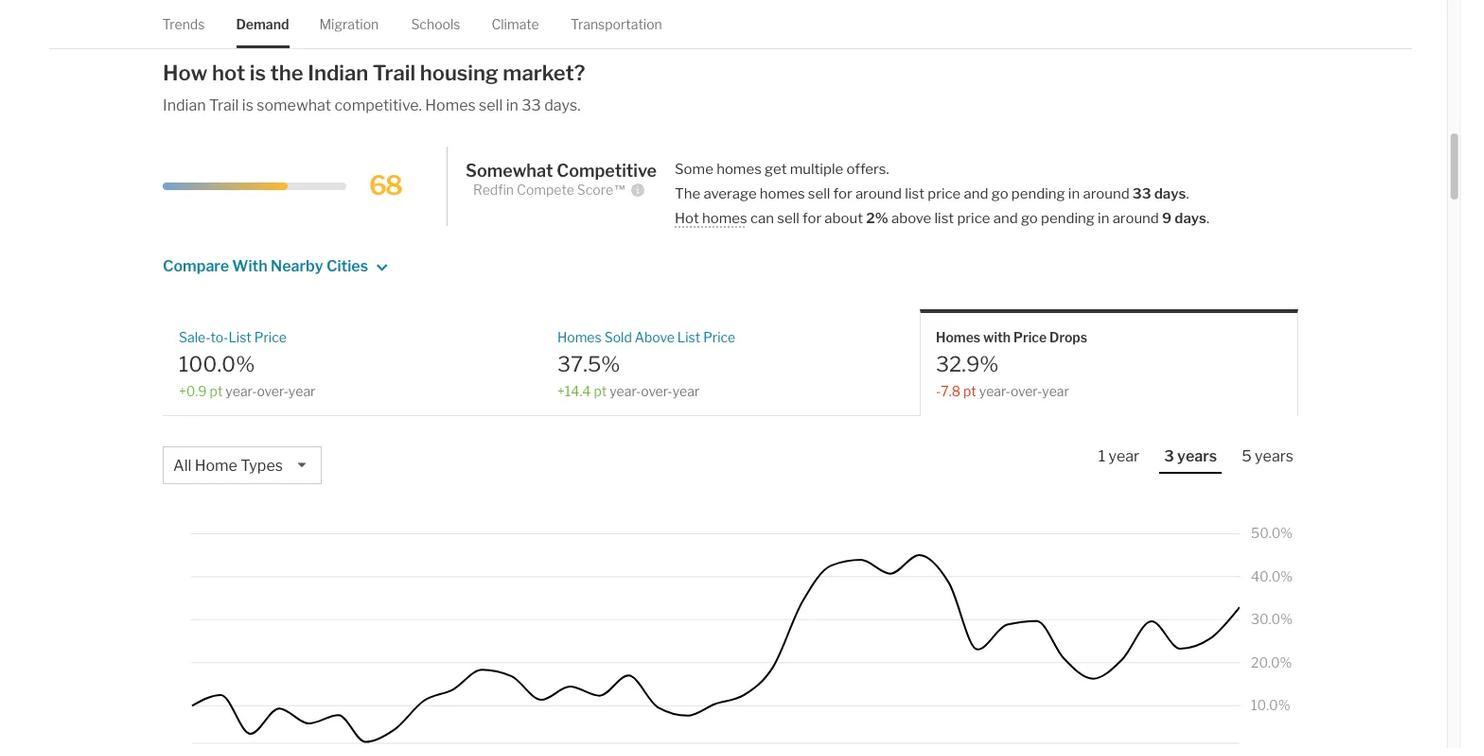 Task type: locate. For each thing, give the bounding box(es) containing it.
1 horizontal spatial 33
[[1133, 185, 1152, 202]]

years for 5 years
[[1256, 448, 1294, 466]]

multiple
[[790, 160, 844, 178]]

3 over- from the left
[[1011, 383, 1043, 400]]

1 horizontal spatial in
[[1069, 185, 1080, 202]]

compare
[[163, 257, 229, 275]]

2 list from the left
[[678, 329, 701, 345]]

over- for -
[[1011, 383, 1043, 400]]

homes up 'average'
[[717, 160, 762, 178]]

1 horizontal spatial pt
[[594, 383, 607, 400]]

is left the
[[250, 60, 266, 85]]

33
[[522, 96, 541, 114], [1133, 185, 1152, 202]]

0 horizontal spatial over-
[[257, 383, 289, 400]]

price right the above
[[958, 210, 991, 227]]

3 price from the left
[[1014, 329, 1047, 345]]

year inside sale-to-list price 100.0% +0.9 pt year-over-year
[[289, 383, 316, 400]]

1 vertical spatial is
[[242, 96, 254, 114]]

homes inside the homes sold above list price 37.5% +14.4 pt year-over-year
[[558, 329, 602, 345]]

over- down above
[[641, 383, 673, 400]]

hot
[[675, 210, 699, 227]]

0 horizontal spatial years
[[1178, 448, 1218, 466]]

price right to-
[[254, 329, 287, 345]]

1
[[1099, 448, 1106, 466]]

2 horizontal spatial over-
[[1011, 383, 1043, 400]]

2 pt from the left
[[594, 383, 607, 400]]

1 over- from the left
[[257, 383, 289, 400]]

1 vertical spatial 33
[[1133, 185, 1152, 202]]

list right the above
[[935, 210, 954, 227]]

sell down multiple
[[808, 185, 831, 202]]

1 year
[[1099, 448, 1140, 466]]

sell
[[479, 96, 503, 114], [808, 185, 831, 202], [778, 210, 800, 227]]

0 horizontal spatial year-
[[226, 383, 257, 400]]

trail
[[373, 60, 416, 85], [209, 96, 239, 114]]

homes up 32.9%
[[936, 329, 981, 345]]

price inside sale-to-list price 100.0% +0.9 pt year-over-year
[[254, 329, 287, 345]]

pending
[[1012, 185, 1066, 202], [1041, 210, 1095, 227]]

0 horizontal spatial list
[[229, 329, 252, 345]]

in
[[506, 96, 519, 114], [1069, 185, 1080, 202], [1098, 210, 1110, 227]]

1 vertical spatial sell
[[808, 185, 831, 202]]

price inside homes with price drops 32.9% -7.8 pt year-over-year
[[1014, 329, 1047, 345]]

0 horizontal spatial in
[[506, 96, 519, 114]]

1 horizontal spatial .
[[1207, 210, 1210, 227]]

1 horizontal spatial over-
[[641, 383, 673, 400]]

types
[[241, 458, 283, 476]]

over- inside homes with price drops 32.9% -7.8 pt year-over-year
[[1011, 383, 1043, 400]]

1 vertical spatial for
[[803, 210, 822, 227]]

1 horizontal spatial and
[[994, 210, 1018, 227]]

homes inside homes with price drops 32.9% -7.8 pt year-over-year
[[936, 329, 981, 345]]

1 years from the left
[[1178, 448, 1218, 466]]

2 year- from the left
[[610, 383, 641, 400]]

0 vertical spatial price
[[928, 185, 961, 202]]

1 horizontal spatial go
[[1021, 210, 1038, 227]]

1 year- from the left
[[226, 383, 257, 400]]

2 vertical spatial in
[[1098, 210, 1110, 227]]

pt inside the homes sold above list price 37.5% +14.4 pt year-over-year
[[594, 383, 607, 400]]

pt inside sale-to-list price 100.0% +0.9 pt year-over-year
[[210, 383, 223, 400]]

5
[[1242, 448, 1252, 466]]

how
[[163, 60, 208, 85]]

years right 5
[[1256, 448, 1294, 466]]

days
[[1155, 185, 1187, 202], [1175, 210, 1207, 227]]

offers.
[[847, 160, 890, 178]]

year-
[[226, 383, 257, 400], [610, 383, 641, 400], [980, 383, 1011, 400]]

2 horizontal spatial sell
[[808, 185, 831, 202]]

is down the hot
[[242, 96, 254, 114]]

year- inside homes with price drops 32.9% -7.8 pt year-over-year
[[980, 383, 1011, 400]]

year- for 37.5%
[[610, 383, 641, 400]]

homes down 'average'
[[702, 210, 748, 227]]

1 vertical spatial indian
[[163, 96, 206, 114]]

2 price from the left
[[704, 329, 736, 345]]

0 horizontal spatial price
[[254, 329, 287, 345]]

3 pt from the left
[[964, 383, 977, 400]]

over- up types
[[257, 383, 289, 400]]

2 over- from the left
[[641, 383, 673, 400]]

2 horizontal spatial pt
[[964, 383, 977, 400]]

is
[[250, 60, 266, 85], [242, 96, 254, 114]]

+0.9
[[179, 383, 207, 400]]

0 vertical spatial 33
[[522, 96, 541, 114]]

over- inside the homes sold above list price 37.5% +14.4 pt year-over-year
[[641, 383, 673, 400]]

year- down 32.9%
[[980, 383, 1011, 400]]

how hot is the indian trail housing market?
[[163, 60, 585, 85]]

1 horizontal spatial price
[[704, 329, 736, 345]]

1 price from the left
[[254, 329, 287, 345]]

list up 100.0%
[[229, 329, 252, 345]]

1 horizontal spatial list
[[678, 329, 701, 345]]

average
[[704, 185, 757, 202]]

1 list from the left
[[229, 329, 252, 345]]

0 vertical spatial trail
[[373, 60, 416, 85]]

price
[[928, 185, 961, 202], [958, 210, 991, 227]]

5 years
[[1242, 448, 1294, 466]]

-
[[936, 383, 941, 400]]

price
[[254, 329, 287, 345], [704, 329, 736, 345], [1014, 329, 1047, 345]]

trail down the hot
[[209, 96, 239, 114]]

year- down the 37.5%
[[610, 383, 641, 400]]

demand link
[[237, 0, 290, 49]]

around
[[856, 185, 902, 202], [1084, 185, 1130, 202], [1113, 210, 1160, 227]]

year- down 100.0%
[[226, 383, 257, 400]]

1 pt from the left
[[210, 383, 223, 400]]

trends
[[163, 16, 205, 32]]

1 vertical spatial .
[[1207, 210, 1210, 227]]

0 horizontal spatial trail
[[209, 96, 239, 114]]

indian up indian trail is somewhat competitive. homes sell in 33 days.
[[308, 60, 368, 85]]

for up about
[[834, 185, 853, 202]]

0 horizontal spatial go
[[992, 185, 1009, 202]]

about
[[825, 210, 864, 227]]

above
[[635, 329, 675, 345]]

year- inside the homes sold above list price 37.5% +14.4 pt year-over-year
[[610, 383, 641, 400]]

list right above
[[678, 329, 701, 345]]

homes down housing
[[425, 96, 476, 114]]

1 year button
[[1094, 447, 1145, 473]]

homes for 32.9%
[[936, 329, 981, 345]]

migration
[[320, 16, 379, 32]]

over- down with
[[1011, 383, 1043, 400]]

1 horizontal spatial years
[[1256, 448, 1294, 466]]

0 vertical spatial is
[[250, 60, 266, 85]]

and
[[964, 185, 989, 202], [994, 210, 1018, 227]]

competitive
[[557, 161, 657, 181]]

migration link
[[320, 0, 379, 49]]

the
[[675, 185, 701, 202]]

1 vertical spatial trail
[[209, 96, 239, 114]]

indian down how
[[163, 96, 206, 114]]

somewhat
[[466, 161, 553, 181]]

0 horizontal spatial pt
[[210, 383, 223, 400]]

list up the above
[[905, 185, 925, 202]]

years
[[1178, 448, 1218, 466], [1256, 448, 1294, 466]]

homes
[[717, 160, 762, 178], [760, 185, 805, 202], [702, 210, 748, 227]]

0 vertical spatial in
[[506, 96, 519, 114]]

homes down get
[[760, 185, 805, 202]]

1 vertical spatial pending
[[1041, 210, 1095, 227]]

100.0%
[[179, 352, 255, 377]]

0 horizontal spatial for
[[803, 210, 822, 227]]

housing
[[420, 60, 499, 85]]

2 horizontal spatial homes
[[936, 329, 981, 345]]

pt right 7.8
[[964, 383, 977, 400]]

0 vertical spatial and
[[964, 185, 989, 202]]

™
[[614, 181, 627, 198]]

1 horizontal spatial for
[[834, 185, 853, 202]]

0 vertical spatial homes
[[717, 160, 762, 178]]

2%
[[867, 210, 889, 227]]

price up the above
[[928, 185, 961, 202]]

33 inside some homes get multiple offers. the average homes  sell for around list price and  go pending in around 33 days . hot homes can  sell for about 2% above list price and  go pending in around 9 days .
[[1133, 185, 1152, 202]]

sell down housing
[[479, 96, 503, 114]]

price right above
[[704, 329, 736, 345]]

1 horizontal spatial year-
[[610, 383, 641, 400]]

3 year- from the left
[[980, 383, 1011, 400]]

2 horizontal spatial in
[[1098, 210, 1110, 227]]

indian
[[308, 60, 368, 85], [163, 96, 206, 114]]

sold
[[605, 329, 632, 345]]

pt inside homes with price drops 32.9% -7.8 pt year-over-year
[[964, 383, 977, 400]]

over- for 37.5%
[[641, 383, 673, 400]]

1 vertical spatial list
[[935, 210, 954, 227]]

homes for 37.5%
[[558, 329, 602, 345]]

days up 9
[[1155, 185, 1187, 202]]

homes sold above list price 37.5% +14.4 pt year-over-year
[[558, 329, 736, 400]]

sell right can
[[778, 210, 800, 227]]

pt for 37.5%
[[594, 383, 607, 400]]

0 vertical spatial sell
[[479, 96, 503, 114]]

1 horizontal spatial trail
[[373, 60, 416, 85]]

over-
[[257, 383, 289, 400], [641, 383, 673, 400], [1011, 383, 1043, 400]]

1 horizontal spatial indian
[[308, 60, 368, 85]]

homes up the 37.5%
[[558, 329, 602, 345]]

0 horizontal spatial list
[[905, 185, 925, 202]]

climate link
[[492, 0, 540, 49]]

list
[[905, 185, 925, 202], [935, 210, 954, 227]]

price right with
[[1014, 329, 1047, 345]]

2 horizontal spatial year-
[[980, 383, 1011, 400]]

0 horizontal spatial .
[[1187, 185, 1190, 202]]

pt right the "+14.4"
[[594, 383, 607, 400]]

1 horizontal spatial sell
[[778, 210, 800, 227]]

pt
[[210, 383, 223, 400], [594, 383, 607, 400], [964, 383, 977, 400]]

year
[[289, 383, 316, 400], [673, 383, 700, 400], [1043, 383, 1070, 400], [1109, 448, 1140, 466]]

.
[[1187, 185, 1190, 202], [1207, 210, 1210, 227]]

list
[[229, 329, 252, 345], [678, 329, 701, 345]]

0 horizontal spatial and
[[964, 185, 989, 202]]

transportation link
[[571, 0, 663, 49]]

0 vertical spatial .
[[1187, 185, 1190, 202]]

2 horizontal spatial price
[[1014, 329, 1047, 345]]

0 vertical spatial for
[[834, 185, 853, 202]]

3 years button
[[1160, 447, 1222, 475]]

schools
[[412, 16, 461, 32]]

years right 3
[[1178, 448, 1218, 466]]

go
[[992, 185, 1009, 202], [1021, 210, 1038, 227]]

list inside sale-to-list price 100.0% +0.9 pt year-over-year
[[229, 329, 252, 345]]

0 vertical spatial indian
[[308, 60, 368, 85]]

0 horizontal spatial indian
[[163, 96, 206, 114]]

trail up 'competitive.'
[[373, 60, 416, 85]]

for left about
[[803, 210, 822, 227]]

1 horizontal spatial homes
[[558, 329, 602, 345]]

is for the
[[250, 60, 266, 85]]

demand
[[237, 16, 290, 32]]

can
[[751, 210, 774, 227]]

2 years from the left
[[1256, 448, 1294, 466]]

days right 9
[[1175, 210, 1207, 227]]

pt right the +0.9 on the bottom left
[[210, 383, 223, 400]]



Task type: describe. For each thing, give the bounding box(es) containing it.
7.8
[[941, 383, 961, 400]]

0 vertical spatial list
[[905, 185, 925, 202]]

indian trail is somewhat competitive. homes sell in 33 days.
[[163, 96, 581, 114]]

days.
[[545, 96, 581, 114]]

some
[[675, 160, 714, 178]]

all
[[173, 458, 192, 476]]

37.5%
[[558, 352, 621, 377]]

5 years button
[[1238, 447, 1299, 473]]

3
[[1165, 448, 1175, 466]]

0 horizontal spatial sell
[[479, 96, 503, 114]]

above
[[892, 210, 932, 227]]

sale-
[[179, 329, 211, 345]]

price inside the homes sold above list price 37.5% +14.4 pt year-over-year
[[704, 329, 736, 345]]

+14.4
[[558, 383, 591, 400]]

2 vertical spatial sell
[[778, 210, 800, 227]]

1 vertical spatial in
[[1069, 185, 1080, 202]]

3 years
[[1165, 448, 1218, 466]]

redfin
[[473, 181, 514, 198]]

get
[[765, 160, 787, 178]]

somewhat competitive
[[466, 161, 657, 181]]

with
[[984, 329, 1011, 345]]

the
[[270, 60, 304, 85]]

32.9%
[[936, 352, 999, 377]]

cities
[[327, 257, 368, 275]]

transportation
[[571, 16, 663, 32]]

climate
[[492, 16, 540, 32]]

hot
[[212, 60, 245, 85]]

years for 3 years
[[1178, 448, 1218, 466]]

year inside homes with price drops 32.9% -7.8 pt year-over-year
[[1043, 383, 1070, 400]]

1 vertical spatial homes
[[760, 185, 805, 202]]

over- inside sale-to-list price 100.0% +0.9 pt year-over-year
[[257, 383, 289, 400]]

1 horizontal spatial list
[[935, 210, 954, 227]]

compare with nearby cities
[[163, 257, 368, 275]]

1 vertical spatial price
[[958, 210, 991, 227]]

some homes get multiple offers. the average homes  sell for around list price and  go pending in around 33 days . hot homes can  sell for about 2% above list price and  go pending in around 9 days .
[[675, 160, 1210, 227]]

market?
[[503, 60, 585, 85]]

0 vertical spatial go
[[992, 185, 1009, 202]]

2 vertical spatial homes
[[702, 210, 748, 227]]

competitive.
[[335, 96, 422, 114]]

pt for -
[[964, 383, 977, 400]]

somewhat
[[257, 96, 331, 114]]

home
[[195, 458, 238, 476]]

year inside the homes sold above list price 37.5% +14.4 pt year-over-year
[[673, 383, 700, 400]]

is for somewhat
[[242, 96, 254, 114]]

nearby
[[271, 257, 323, 275]]

trends link
[[163, 0, 205, 49]]

homes with price drops 32.9% -7.8 pt year-over-year
[[936, 329, 1088, 400]]

redfin compete score ™
[[473, 181, 627, 198]]

0 vertical spatial pending
[[1012, 185, 1066, 202]]

with
[[232, 257, 268, 275]]

drops
[[1050, 329, 1088, 345]]

score
[[577, 181, 614, 198]]

year- inside sale-to-list price 100.0% +0.9 pt year-over-year
[[226, 383, 257, 400]]

68
[[369, 170, 401, 202]]

1 vertical spatial go
[[1021, 210, 1038, 227]]

compete
[[517, 181, 575, 198]]

to-
[[211, 329, 229, 345]]

year- for -
[[980, 383, 1011, 400]]

0 vertical spatial days
[[1155, 185, 1187, 202]]

0 horizontal spatial homes
[[425, 96, 476, 114]]

0 horizontal spatial 33
[[522, 96, 541, 114]]

list inside the homes sold above list price 37.5% +14.4 pt year-over-year
[[678, 329, 701, 345]]

schools link
[[412, 0, 461, 49]]

9
[[1163, 210, 1172, 227]]

year inside button
[[1109, 448, 1140, 466]]

1 vertical spatial days
[[1175, 210, 1207, 227]]

sale-to-list price 100.0% +0.9 pt year-over-year
[[179, 329, 316, 400]]

all home types
[[173, 458, 283, 476]]

1 vertical spatial and
[[994, 210, 1018, 227]]



Task type: vqa. For each thing, say whether or not it's contained in the screenshot.
topmost sell
yes



